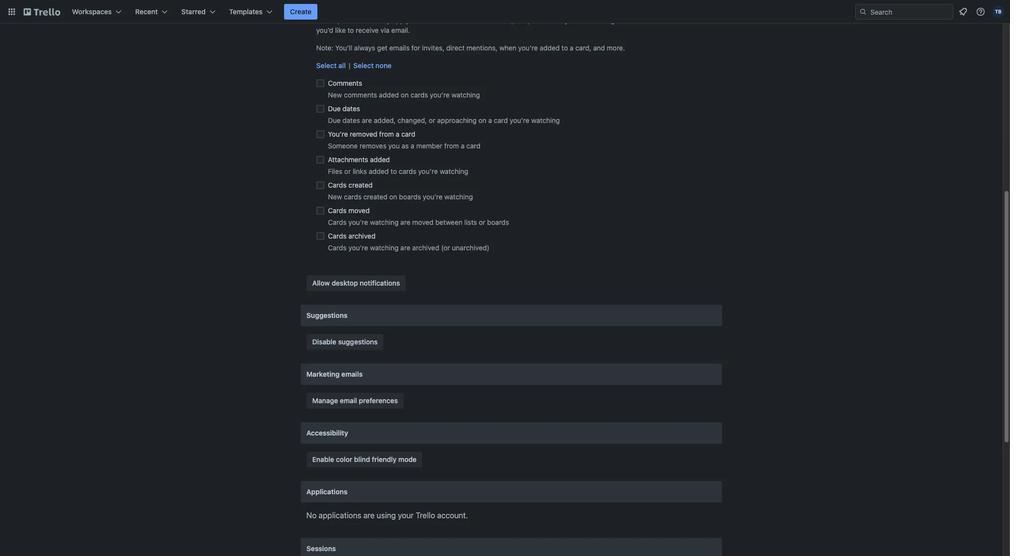 Task type: describe. For each thing, give the bounding box(es) containing it.
cards right lists,
[[546, 16, 563, 25]]

due dates are added, changed, or approaching on a card you're watching
[[328, 116, 560, 124]]

desktop
[[332, 279, 358, 287]]

cards down as
[[399, 167, 417, 175]]

1 vertical spatial card
[[402, 130, 416, 138]]

all
[[339, 61, 346, 70]]

links
[[353, 167, 367, 175]]

1 vertical spatial archived
[[412, 244, 439, 252]]

applications
[[307, 488, 348, 496]]

these preferences only apply to email notifications for boards, lists, and cards you're watching
[[316, 16, 615, 25]]

new comments added on cards you're watching
[[328, 91, 480, 99]]

blind
[[354, 455, 370, 464]]

disable suggestions
[[312, 338, 378, 346]]

friendly
[[372, 455, 397, 464]]

your
[[398, 511, 414, 520]]

0 vertical spatial from
[[379, 130, 394, 138]]

manage
[[312, 396, 338, 405]]

1 vertical spatial or
[[344, 167, 351, 175]]

search image
[[860, 8, 867, 16]]

mode
[[399, 455, 417, 464]]

templates button
[[223, 4, 278, 20]]

member
[[416, 142, 443, 150]]

cards for cards created
[[328, 181, 347, 189]]

0 horizontal spatial select
[[316, 61, 337, 70]]

account.
[[437, 511, 468, 520]]

manage email preferences
[[312, 396, 398, 405]]

a right the approaching
[[488, 116, 492, 124]]

new cards created on boards you're watching
[[328, 193, 473, 201]]

like
[[335, 26, 346, 34]]

1 vertical spatial from
[[444, 142, 459, 150]]

marketing emails
[[307, 370, 363, 378]]

receive
[[356, 26, 379, 34]]

workspaces
[[72, 7, 112, 16]]

which
[[641, 16, 659, 25]]

someone
[[328, 142, 358, 150]]

a right as
[[411, 142, 415, 150]]

email.
[[392, 26, 410, 34]]

lists
[[465, 218, 477, 226]]

new for new cards created on boards you're watching
[[328, 193, 342, 201]]

are up removed
[[362, 116, 372, 124]]

recent button
[[129, 4, 174, 20]]

1 horizontal spatial card
[[467, 142, 481, 150]]

unarchived)
[[452, 244, 490, 252]]

1 horizontal spatial select
[[354, 61, 374, 70]]

starred
[[181, 7, 206, 16]]

dates for due dates are added, changed, or approaching on a card you're watching
[[343, 116, 360, 124]]

starred button
[[176, 4, 221, 20]]

1 horizontal spatial notifications
[[438, 16, 477, 25]]

only
[[377, 16, 391, 25]]

enable color blind friendly mode link
[[307, 452, 423, 468]]

due dates
[[328, 104, 360, 113]]

someone removes you as a member from a card
[[328, 142, 481, 150]]

to down you
[[391, 167, 397, 175]]

lists,
[[516, 16, 530, 25]]

invites,
[[422, 44, 445, 52]]

you're
[[328, 130, 348, 138]]

cards for cards you're watching are moved between lists or boards
[[328, 218, 347, 226]]

to right apply
[[412, 16, 418, 25]]

cards moved
[[328, 206, 370, 215]]

applications
[[319, 511, 362, 520]]

a down the approaching
[[461, 142, 465, 150]]

0 vertical spatial preferences
[[338, 16, 376, 25]]

. select which notifications you'd like to receive via email.
[[316, 16, 700, 34]]

are left using
[[364, 511, 375, 520]]

direct
[[447, 44, 465, 52]]

new for new comments added on cards you're watching
[[328, 91, 342, 99]]

create button
[[284, 4, 318, 20]]

cards you're watching are archived (or unarchived)
[[328, 244, 490, 252]]

changed,
[[398, 116, 427, 124]]

enable
[[312, 455, 334, 464]]

0 horizontal spatial emails
[[342, 370, 363, 378]]

select inside . select which notifications you'd like to receive via email.
[[619, 16, 639, 25]]

select all button
[[316, 61, 346, 71]]

back to home image
[[24, 4, 60, 20]]

using
[[377, 511, 396, 520]]

open information menu image
[[976, 7, 986, 17]]

no applications are using your trello account.
[[307, 511, 468, 520]]

templates
[[229, 7, 263, 16]]

suggestions
[[307, 311, 348, 320]]

1 vertical spatial and
[[593, 44, 605, 52]]

marketing
[[307, 370, 340, 378]]

disable
[[312, 338, 336, 346]]

note: you'll always get emails for invites, direct mentions, when you're added to a card, and more.
[[316, 44, 625, 52]]

on for boards
[[389, 193, 397, 201]]

(or
[[441, 244, 450, 252]]

on for cards
[[401, 91, 409, 99]]

files or links added to cards you're watching
[[328, 167, 469, 175]]

2 horizontal spatial card
[[494, 116, 508, 124]]

workspaces button
[[66, 4, 127, 20]]

1 vertical spatial for
[[412, 44, 420, 52]]

1 vertical spatial preferences
[[359, 396, 398, 405]]

more.
[[607, 44, 625, 52]]

0 horizontal spatial notifications
[[360, 279, 400, 287]]

added right links
[[369, 167, 389, 175]]

allow desktop notifications link
[[307, 275, 406, 291]]

0 vertical spatial moved
[[349, 206, 370, 215]]

cards you're watching are moved between lists or boards
[[328, 218, 509, 226]]

a left the "card,"
[[570, 44, 574, 52]]

apply
[[392, 16, 410, 25]]



Task type: vqa. For each thing, say whether or not it's contained in the screenshot.


Task type: locate. For each thing, give the bounding box(es) containing it.
card up as
[[402, 130, 416, 138]]

1 vertical spatial email
[[340, 396, 357, 405]]

are
[[362, 116, 372, 124], [401, 218, 411, 226], [401, 244, 411, 252], [364, 511, 375, 520]]

boards
[[399, 193, 421, 201], [487, 218, 509, 226]]

new down comments
[[328, 91, 342, 99]]

card right the approaching
[[494, 116, 508, 124]]

mentions,
[[467, 44, 498, 52]]

archived down cards moved
[[349, 232, 376, 240]]

dates
[[343, 104, 360, 113], [343, 116, 360, 124]]

watching
[[587, 16, 615, 25], [452, 91, 480, 99], [532, 116, 560, 124], [440, 167, 469, 175], [445, 193, 473, 201], [370, 218, 399, 226], [370, 244, 399, 252]]

select right .
[[619, 16, 639, 25]]

due
[[328, 104, 341, 113], [328, 116, 341, 124]]

1 vertical spatial due
[[328, 116, 341, 124]]

a up you
[[396, 130, 400, 138]]

1 horizontal spatial archived
[[412, 244, 439, 252]]

0 horizontal spatial on
[[389, 193, 397, 201]]

1 due from the top
[[328, 104, 341, 113]]

boards right lists
[[487, 218, 509, 226]]

select right |
[[354, 61, 374, 70]]

approaching
[[437, 116, 477, 124]]

preferences
[[338, 16, 376, 25], [359, 396, 398, 405]]

or down attachments
[[344, 167, 351, 175]]

comments
[[344, 91, 377, 99]]

files
[[328, 167, 343, 175]]

0 horizontal spatial or
[[344, 167, 351, 175]]

you're
[[565, 16, 585, 25], [518, 44, 538, 52], [430, 91, 450, 99], [510, 116, 530, 124], [418, 167, 438, 175], [423, 193, 443, 201], [349, 218, 368, 226], [349, 244, 368, 252]]

you'd
[[316, 26, 333, 34]]

trello
[[416, 511, 435, 520]]

1 horizontal spatial and
[[593, 44, 605, 52]]

archived
[[349, 232, 376, 240], [412, 244, 439, 252]]

cards
[[546, 16, 563, 25], [411, 91, 428, 99], [399, 167, 417, 175], [344, 193, 362, 201]]

4 cards from the top
[[328, 232, 347, 240]]

get
[[377, 44, 388, 52]]

primary element
[[0, 0, 1011, 24]]

2 horizontal spatial notifications
[[661, 16, 700, 25]]

from down added,
[[379, 130, 394, 138]]

suggestions
[[338, 338, 378, 346]]

2 new from the top
[[328, 193, 342, 201]]

1 vertical spatial created
[[364, 193, 388, 201]]

0 horizontal spatial and
[[532, 16, 544, 25]]

recent
[[135, 7, 158, 16]]

2 dates from the top
[[343, 116, 360, 124]]

2 cards from the top
[[328, 206, 347, 215]]

1 vertical spatial on
[[479, 116, 487, 124]]

for left the boards,
[[479, 16, 488, 25]]

are up "cards you're watching are archived (or unarchived)"
[[401, 218, 411, 226]]

2 vertical spatial or
[[479, 218, 486, 226]]

emails
[[390, 44, 410, 52], [342, 370, 363, 378]]

1 horizontal spatial email
[[420, 16, 436, 25]]

select none button
[[354, 61, 392, 71]]

removed
[[350, 130, 378, 138]]

1 vertical spatial emails
[[342, 370, 363, 378]]

as
[[402, 142, 409, 150]]

note:
[[316, 44, 334, 52]]

notifications right desktop
[[360, 279, 400, 287]]

tyler black (tylerblack440) image
[[993, 6, 1005, 18]]

enable color blind friendly mode
[[312, 455, 417, 464]]

cards created
[[328, 181, 373, 189]]

1 vertical spatial moved
[[412, 218, 434, 226]]

0 vertical spatial and
[[532, 16, 544, 25]]

to right like on the left
[[348, 26, 354, 34]]

to left the "card,"
[[562, 44, 568, 52]]

|
[[349, 61, 351, 70]]

color
[[336, 455, 352, 464]]

cards for cards archived
[[328, 232, 347, 240]]

0 horizontal spatial email
[[340, 396, 357, 405]]

0 vertical spatial emails
[[390, 44, 410, 52]]

0 vertical spatial card
[[494, 116, 508, 124]]

are down cards you're watching are moved between lists or boards
[[401, 244, 411, 252]]

comments
[[328, 79, 362, 87]]

allow
[[312, 279, 330, 287]]

0 vertical spatial for
[[479, 16, 488, 25]]

always
[[354, 44, 375, 52]]

when
[[500, 44, 517, 52]]

and right lists,
[[532, 16, 544, 25]]

email right apply
[[420, 16, 436, 25]]

0 vertical spatial on
[[401, 91, 409, 99]]

added up added,
[[379, 91, 399, 99]]

0 vertical spatial created
[[349, 181, 373, 189]]

dates for due dates
[[343, 104, 360, 113]]

dates down the due dates
[[343, 116, 360, 124]]

cards for cards you're watching are archived (or unarchived)
[[328, 244, 347, 252]]

0 horizontal spatial card
[[402, 130, 416, 138]]

0 horizontal spatial for
[[412, 44, 420, 52]]

sessions
[[307, 544, 336, 553]]

new down cards created
[[328, 193, 342, 201]]

manage email preferences link
[[307, 393, 404, 409]]

for left 'invites,'
[[412, 44, 420, 52]]

attachments added
[[328, 155, 390, 164]]

0 vertical spatial boards
[[399, 193, 421, 201]]

cards down cards created
[[344, 193, 362, 201]]

2 horizontal spatial or
[[479, 218, 486, 226]]

1 dates from the top
[[343, 104, 360, 113]]

1 horizontal spatial on
[[401, 91, 409, 99]]

none
[[376, 61, 392, 70]]

1 horizontal spatial boards
[[487, 218, 509, 226]]

on right the approaching
[[479, 116, 487, 124]]

accessibility
[[307, 429, 348, 437]]

or right lists
[[479, 218, 486, 226]]

notifications right which at the right top of page
[[661, 16, 700, 25]]

via
[[381, 26, 390, 34]]

3 cards from the top
[[328, 218, 347, 226]]

emails up manage email preferences
[[342, 370, 363, 378]]

dates down comments
[[343, 104, 360, 113]]

card down the approaching
[[467, 142, 481, 150]]

0 horizontal spatial moved
[[349, 206, 370, 215]]

card,
[[576, 44, 592, 52]]

you're removed from a card
[[328, 130, 416, 138]]

1 horizontal spatial for
[[479, 16, 488, 25]]

on up changed,
[[401, 91, 409, 99]]

notifications up 'direct'
[[438, 16, 477, 25]]

2 vertical spatial on
[[389, 193, 397, 201]]

notifications inside . select which notifications you'd like to receive via email.
[[661, 16, 700, 25]]

or right changed,
[[429, 116, 436, 124]]

email
[[420, 16, 436, 25], [340, 396, 357, 405]]

removes
[[360, 142, 387, 150]]

select all | select none
[[316, 61, 392, 70]]

notifications
[[438, 16, 477, 25], [661, 16, 700, 25], [360, 279, 400, 287]]

allow desktop notifications
[[312, 279, 400, 287]]

0 vertical spatial or
[[429, 116, 436, 124]]

select left the all
[[316, 61, 337, 70]]

0 vertical spatial email
[[420, 16, 436, 25]]

archived left (or
[[412, 244, 439, 252]]

emails right get
[[390, 44, 410, 52]]

Search field
[[867, 4, 953, 19]]

from right member
[[444, 142, 459, 150]]

0 vertical spatial archived
[[349, 232, 376, 240]]

0 notifications image
[[958, 6, 969, 18]]

1 vertical spatial dates
[[343, 116, 360, 124]]

1 horizontal spatial moved
[[412, 218, 434, 226]]

0 horizontal spatial from
[[379, 130, 394, 138]]

card
[[494, 116, 508, 124], [402, 130, 416, 138], [467, 142, 481, 150]]

5 cards from the top
[[328, 244, 347, 252]]

cards for cards moved
[[328, 206, 347, 215]]

created down cards created
[[364, 193, 388, 201]]

0 vertical spatial due
[[328, 104, 341, 113]]

create
[[290, 7, 312, 16]]

to inside . select which notifications you'd like to receive via email.
[[348, 26, 354, 34]]

or
[[429, 116, 436, 124], [344, 167, 351, 175], [479, 218, 486, 226]]

0 horizontal spatial archived
[[349, 232, 376, 240]]

2 horizontal spatial on
[[479, 116, 487, 124]]

new
[[328, 91, 342, 99], [328, 193, 342, 201]]

1 cards from the top
[[328, 181, 347, 189]]

1 horizontal spatial from
[[444, 142, 459, 150]]

2 horizontal spatial select
[[619, 16, 639, 25]]

moved left between
[[412, 218, 434, 226]]

on down files or links added to cards you're watching
[[389, 193, 397, 201]]

.
[[615, 16, 617, 25]]

added,
[[374, 116, 396, 124]]

and right the "card,"
[[593, 44, 605, 52]]

no
[[307, 511, 317, 520]]

2 due from the top
[[328, 116, 341, 124]]

moved up cards archived
[[349, 206, 370, 215]]

0 vertical spatial dates
[[343, 104, 360, 113]]

due for due dates are added, changed, or approaching on a card you're watching
[[328, 116, 341, 124]]

on
[[401, 91, 409, 99], [479, 116, 487, 124], [389, 193, 397, 201]]

added down the 'removes'
[[370, 155, 390, 164]]

due for due dates
[[328, 104, 341, 113]]

attachments
[[328, 155, 368, 164]]

boards up cards you're watching are moved between lists or boards
[[399, 193, 421, 201]]

added left the "card,"
[[540, 44, 560, 52]]

email right manage
[[340, 396, 357, 405]]

boards,
[[490, 16, 514, 25]]

disable suggestions link
[[307, 334, 384, 350]]

cards up changed,
[[411, 91, 428, 99]]

these
[[316, 16, 336, 25]]

you
[[389, 142, 400, 150]]

1 horizontal spatial or
[[429, 116, 436, 124]]

you'll
[[335, 44, 352, 52]]

between
[[436, 218, 463, 226]]

1 new from the top
[[328, 91, 342, 99]]

created down links
[[349, 181, 373, 189]]

1 horizontal spatial emails
[[390, 44, 410, 52]]

1 vertical spatial new
[[328, 193, 342, 201]]

watching link
[[587, 16, 615, 25]]

2 vertical spatial card
[[467, 142, 481, 150]]

0 vertical spatial new
[[328, 91, 342, 99]]

0 horizontal spatial boards
[[399, 193, 421, 201]]

1 vertical spatial boards
[[487, 218, 509, 226]]

cards archived
[[328, 232, 376, 240]]



